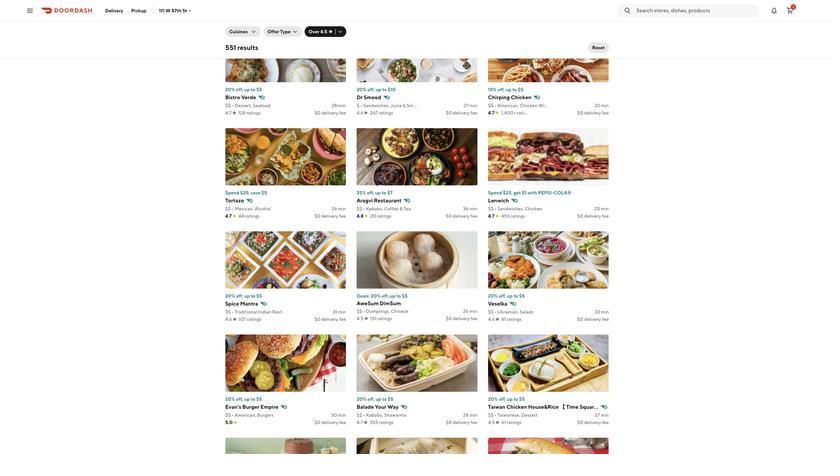 Task type: locate. For each thing, give the bounding box(es) containing it.
0 vertical spatial 28
[[332, 103, 337, 108]]

0 vertical spatial 28 min
[[332, 103, 346, 108]]

$$ for lenwich
[[488, 206, 494, 212]]

up for chirping chicken
[[506, 87, 512, 92]]

2 horizontal spatial 4.5
[[488, 420, 495, 426]]

$0 delivery fee for taiwan chicken house&rice 【 time square】
[[578, 420, 609, 426]]

to
[[251, 87, 256, 92], [382, 87, 387, 92], [513, 87, 517, 92], [382, 190, 387, 196], [251, 294, 256, 299], [397, 294, 401, 299], [514, 294, 519, 299], [251, 397, 256, 402], [382, 397, 387, 402], [514, 397, 519, 402]]

evan's
[[225, 404, 241, 411]]

4.5 right over
[[321, 29, 328, 34]]

20% off, up to $5
[[225, 87, 262, 92], [225, 294, 262, 299], [488, 294, 525, 299], [225, 397, 262, 402], [357, 397, 394, 402], [488, 397, 525, 402]]

chicken up 1,400+ ratings
[[520, 103, 538, 108]]

burger
[[243, 404, 260, 411]]

20% up balade
[[357, 397, 367, 402]]

2 $25, from the left
[[503, 190, 513, 196]]

25
[[595, 206, 600, 212]]

reset
[[593, 45, 605, 50]]

0 vertical spatial 4.5
[[321, 29, 328, 34]]

taiwan
[[488, 404, 506, 411]]

111 w 57th st
[[159, 8, 187, 13]]

chirping
[[488, 94, 510, 101]]

20% off, up to $5 up "veselka"
[[488, 294, 525, 299]]

ratings down '$$ • mexican, alcohol'
[[245, 214, 260, 219]]

$$ up 5.0
[[225, 413, 231, 418]]

$0 delivery fee for evan's burger empire
[[315, 420, 346, 426]]

up up smood
[[376, 87, 382, 92]]

delivery for aragvi restaurant
[[453, 214, 470, 219]]

$5 up evan's burger empire
[[256, 397, 262, 402]]

0 horizontal spatial 27 min
[[464, 103, 478, 108]]

4.7 left the 453
[[488, 214, 495, 219]]

$25, for lenwich
[[503, 190, 513, 196]]

chirping chicken
[[488, 94, 532, 101]]

off, up bistro verde
[[236, 87, 243, 92]]

up up "veselka"
[[507, 294, 513, 299]]

$0 delivery fee for bistro verde
[[315, 110, 346, 116]]

26 for $$ • dumplings, chinese
[[463, 309, 469, 314]]

1 horizontal spatial &
[[403, 103, 406, 108]]

up up aragvi restaurant
[[375, 190, 381, 196]]

$$ • dumplings, chinese
[[357, 309, 409, 314]]

4.6
[[357, 110, 364, 116], [225, 317, 232, 322], [488, 317, 495, 322]]

$$ down "chirping"
[[488, 103, 494, 108]]

delivery right restaurant,
[[298, 310, 315, 315]]

4.7 left 355
[[357, 420, 363, 426]]

1 horizontal spatial 26
[[463, 309, 469, 314]]

0 vertical spatial 26 min
[[332, 206, 346, 212]]

off, inside 'deals: 20% off, up to $5 awesum dimsum'
[[382, 294, 389, 299]]

tea
[[404, 206, 411, 212]]

$5
[[256, 87, 262, 92], [518, 87, 524, 92], [262, 190, 267, 196], [256, 294, 262, 299], [402, 294, 408, 299], [519, 294, 525, 299], [256, 397, 262, 402], [388, 397, 394, 402], [519, 397, 525, 402]]

4.6 down $
[[357, 110, 364, 116]]

way
[[388, 404, 399, 411]]

1 horizontal spatial 4.6
[[357, 110, 364, 116]]

spend $25, get $1 with pepsi-cola®
[[488, 190, 572, 196]]

4.7
[[225, 110, 232, 116], [488, 110, 495, 116], [225, 214, 232, 219], [488, 214, 495, 219], [357, 420, 363, 426]]

1 vertical spatial 28 min
[[464, 413, 478, 418]]

ratings for chirping chicken
[[517, 110, 532, 116]]

juice
[[391, 103, 402, 108]]

ratings down $$ • taiwanese, dessert
[[507, 420, 522, 426]]

sandwiches,
[[364, 103, 390, 108], [498, 206, 524, 212]]

off, for veselka
[[499, 294, 506, 299]]

taiwanese,
[[498, 413, 521, 418]]

to up the "dimsum"
[[397, 294, 401, 299]]

1 vertical spatial 27 min
[[595, 413, 609, 418]]

aragvi restaurant
[[357, 198, 402, 204]]

spice
[[225, 301, 239, 307]]

• down the tortazo
[[232, 206, 234, 212]]

2 spend from the left
[[488, 190, 502, 196]]

61 ratings
[[502, 420, 522, 426]]

taiwan chicken house&rice 【 time square】
[[488, 404, 603, 411]]

ratings down $$ • kebabs, coffee & tea
[[377, 214, 392, 219]]

20% off, up to $5 up burger
[[225, 397, 262, 402]]

over
[[309, 29, 320, 34]]

ratings for bistro verde
[[247, 110, 261, 116]]

1 vertical spatial sandwiches,
[[498, 206, 524, 212]]

0 horizontal spatial &
[[400, 206, 403, 212]]

ratings down "$$ • american, chicken wings"
[[517, 110, 532, 116]]

up up chirping chicken at the top
[[506, 87, 512, 92]]

delivery for tortazo
[[322, 214, 339, 219]]

sandwiches, up 453 ratings
[[498, 206, 524, 212]]

$0 delivery fee for aragvi restaurant
[[446, 214, 478, 219]]

cuisines
[[229, 29, 248, 34]]

• down taiwan
[[495, 413, 497, 418]]

up up the "dimsum"
[[390, 294, 396, 299]]

$5 up seafood
[[256, 87, 262, 92]]

$5 up chirping chicken at the top
[[518, 87, 524, 92]]

27 min for taiwan chicken house&rice 【 time square】
[[595, 413, 609, 418]]

off, for chirping chicken
[[498, 87, 505, 92]]

27 for taiwan chicken house&rice 【 time square】
[[595, 413, 600, 418]]

st
[[183, 8, 187, 13]]

4.6 left 81
[[488, 317, 495, 322]]

to up mantra
[[251, 294, 256, 299]]

burgers
[[257, 413, 274, 418]]

20% for spice mantra
[[225, 294, 235, 299]]

up up verde
[[244, 87, 250, 92]]

min for tortazo
[[338, 206, 346, 212]]

1 horizontal spatial spend
[[488, 190, 502, 196]]

$$ down "veselka"
[[488, 310, 494, 315]]

spend up lenwich
[[488, 190, 502, 196]]

$$ down balade
[[357, 413, 362, 418]]

1 vertical spatial delivery
[[298, 310, 315, 315]]

20
[[370, 214, 376, 219]]

25 min
[[595, 206, 609, 212]]

& right juice
[[403, 103, 406, 108]]

american, up 1,400+
[[498, 103, 519, 108]]

4.7 left 44
[[225, 214, 232, 219]]

fee for bistro verde
[[339, 110, 346, 116]]

26 min for $$ • mexican, alcohol
[[332, 206, 346, 212]]

20% off, up to $5 up bistro verde
[[225, 87, 262, 92]]

to for taiwan chicken house&rice 【 time square】
[[514, 397, 519, 402]]

delivery for dr smood
[[453, 110, 470, 116]]

4.5 for 20% off, up to $5
[[488, 420, 495, 426]]

min for aragvi restaurant
[[470, 206, 478, 212]]

4.5 for deals: 20% off, up to $5
[[357, 316, 364, 322]]

• for balade your way
[[363, 413, 365, 418]]

20% off, up to $5 up balade your way
[[357, 397, 394, 402]]

seafood
[[253, 103, 271, 108]]

american, down burger
[[235, 413, 256, 418]]

0 vertical spatial sandwiches,
[[364, 103, 390, 108]]

111 w 57th st button
[[159, 8, 193, 13]]

1 button
[[784, 4, 797, 17]]

20% up awesum
[[371, 294, 381, 299]]

ratings down '$$ • dumplings, chinese'
[[378, 316, 392, 322]]

• down "veselka"
[[495, 310, 497, 315]]

up
[[244, 87, 250, 92], [376, 87, 382, 92], [506, 87, 512, 92], [375, 190, 381, 196], [244, 294, 250, 299], [390, 294, 396, 299], [507, 294, 513, 299], [244, 397, 250, 402], [376, 397, 382, 402], [507, 397, 513, 402]]

delivery for evan's burger empire
[[322, 420, 339, 426]]

27 min for dr smood
[[464, 103, 478, 108]]

$$ • mexican, alcohol
[[225, 206, 271, 212]]

to up your
[[382, 397, 387, 402]]

20% up evan's
[[225, 397, 235, 402]]

27 for dr smood
[[464, 103, 469, 108]]

1 horizontal spatial $25,
[[503, 190, 513, 196]]

results
[[238, 44, 258, 51]]

veselka
[[488, 301, 508, 307]]

20% off, up to $5 for veselka
[[488, 294, 525, 299]]

$5 up way
[[388, 397, 394, 402]]

20% off, up to $5 for spice mantra
[[225, 294, 262, 299]]

$5 right save
[[262, 190, 267, 196]]

$0 delivery fee for dr smood
[[446, 110, 478, 116]]

1 horizontal spatial 28 min
[[464, 413, 478, 418]]

$0 for tortazo
[[315, 214, 321, 219]]

&
[[403, 103, 406, 108], [400, 206, 403, 212]]

notification bell image
[[771, 6, 779, 14]]

0 horizontal spatial 26 min
[[332, 206, 346, 212]]

min for balade your way
[[470, 413, 478, 418]]

off, up the spice mantra
[[236, 294, 243, 299]]

20% up "veselka"
[[488, 294, 498, 299]]

0 horizontal spatial 28
[[332, 103, 337, 108]]

0 vertical spatial delivery
[[105, 8, 123, 13]]

up up burger
[[244, 397, 250, 402]]

coffee
[[384, 206, 399, 212]]

20% up taiwan
[[488, 397, 498, 402]]

1 horizontal spatial delivery
[[298, 310, 315, 315]]

off, up the "dimsum"
[[382, 294, 389, 299]]

ratings down $$ • sandwiches, chicken
[[511, 214, 525, 219]]

1 vertical spatial 4.5
[[357, 316, 364, 322]]

$0 for evan's burger empire
[[315, 420, 321, 426]]

1 horizontal spatial 27
[[595, 413, 600, 418]]

min for evan's burger empire
[[338, 413, 346, 418]]

0 horizontal spatial sandwiches,
[[364, 103, 390, 108]]

4.7 left 128
[[225, 110, 232, 116]]

min for chirping chicken
[[601, 103, 609, 108]]

$5 for chirping
[[518, 87, 524, 92]]

sandwiches, up 267 on the left top of page
[[364, 103, 390, 108]]

2 vertical spatial 4.5
[[488, 420, 495, 426]]

1 horizontal spatial sandwiches,
[[498, 206, 524, 212]]

ratings down traditional
[[247, 317, 262, 322]]

off, up balade
[[368, 397, 375, 402]]

81 ratings
[[502, 317, 522, 322]]

$$ down spice
[[225, 310, 231, 315]]

ratings for aragvi restaurant
[[377, 214, 392, 219]]

$$
[[225, 103, 231, 108], [488, 103, 494, 108], [225, 206, 231, 212], [357, 206, 362, 212], [488, 206, 494, 212], [357, 309, 362, 314], [225, 310, 231, 315], [488, 310, 494, 315], [225, 413, 231, 418], [357, 413, 362, 418], [488, 413, 494, 418]]

fee for veselka
[[602, 317, 609, 322]]

• for taiwan chicken house&rice 【 time square】
[[495, 413, 497, 418]]

0 horizontal spatial 26
[[332, 206, 337, 212]]

mantra
[[240, 301, 258, 307]]

4.6 left the 107
[[225, 317, 232, 322]]

4.7 down "chirping"
[[488, 110, 495, 116]]

empire
[[261, 404, 279, 411]]

551 results
[[225, 44, 258, 51]]

20% off, up to $5 for taiwan chicken house&rice 【 time square】
[[488, 397, 525, 402]]

107
[[239, 317, 246, 322]]

delivery left pickup
[[105, 8, 123, 13]]

$0 for taiwan chicken house&rice 【 time square】
[[578, 420, 584, 426]]

20% up spice
[[225, 294, 235, 299]]

1 horizontal spatial 27 min
[[595, 413, 609, 418]]

• down balade
[[363, 413, 365, 418]]

1 horizontal spatial 28
[[464, 413, 469, 418]]

1 vertical spatial american,
[[235, 413, 256, 418]]

$$ up 4.8
[[357, 206, 362, 212]]

to left the $7
[[382, 190, 387, 196]]

kabobs,
[[366, 413, 383, 418]]

267
[[370, 110, 378, 116]]

0 horizontal spatial 27
[[464, 103, 469, 108]]

0 horizontal spatial $25,
[[240, 190, 250, 196]]

• right $
[[361, 103, 363, 108]]

0 horizontal spatial 4.6
[[225, 317, 232, 322]]

delivery for lenwich
[[585, 214, 602, 219]]

$25, left save
[[240, 190, 250, 196]]

cola®
[[554, 190, 572, 196]]

to up $$ • taiwanese, dessert
[[514, 397, 519, 402]]

1 horizontal spatial 4.5
[[357, 316, 364, 322]]

& left the tea
[[400, 206, 403, 212]]

off, for evan's burger empire
[[236, 397, 243, 402]]

with
[[528, 190, 537, 196]]

0 vertical spatial 26
[[332, 206, 337, 212]]

25%
[[357, 190, 366, 196]]

1 vertical spatial 28
[[464, 413, 469, 418]]

off, for dr smood
[[368, 87, 375, 92]]

to for balade your way
[[382, 397, 387, 402]]

0 horizontal spatial spend
[[225, 190, 239, 196]]

off, for bistro verde
[[236, 87, 243, 92]]

up for veselka
[[507, 294, 513, 299]]

to up chirping chicken at the top
[[513, 87, 517, 92]]

28 for bistro verde
[[332, 103, 337, 108]]

20% off, up to $5 up the spice mantra
[[225, 294, 262, 299]]

20 ratings
[[370, 214, 392, 219]]

0 vertical spatial 27 min
[[464, 103, 478, 108]]

up for dr smood
[[376, 87, 382, 92]]

• down 'aragvi'
[[363, 206, 365, 212]]

kebabs,
[[366, 206, 383, 212]]

28 min
[[332, 103, 346, 108], [464, 413, 478, 418]]

indian
[[258, 310, 272, 315]]

$$ for spice mantra
[[225, 310, 231, 315]]

20% off, up to $5 for bistro verde
[[225, 87, 262, 92]]

$$ • traditional indian restaurant, delivery
[[225, 310, 315, 315]]

spend up the tortazo
[[225, 190, 239, 196]]

to for aragvi restaurant
[[382, 190, 387, 196]]

tortazo
[[225, 198, 244, 204]]

chicken up "$$ • american, chicken wings"
[[511, 94, 532, 101]]

1
[[793, 5, 795, 9]]

american,
[[498, 103, 519, 108], [235, 413, 256, 418]]

up for bistro verde
[[244, 87, 250, 92]]

4.7 for tortazo
[[225, 214, 232, 219]]

smoothie
[[407, 103, 427, 108]]

aragvi
[[357, 198, 373, 204]]

restaurant
[[374, 198, 402, 204]]

• down bistro on the top
[[232, 103, 234, 108]]

0 items, open order cart image
[[787, 6, 795, 14]]

$0 delivery fee for lenwich
[[578, 214, 609, 219]]

0 vertical spatial &
[[403, 103, 406, 108]]

house&rice
[[529, 404, 559, 411]]

up for taiwan chicken house&rice 【 time square】
[[507, 397, 513, 402]]

off, right 25%
[[367, 190, 374, 196]]

ratings down $$ • kabobs, shawarma on the bottom of page
[[379, 420, 394, 426]]

sandwiches, for lenwich
[[498, 206, 524, 212]]

• for spice mantra
[[232, 310, 234, 315]]

$$ down taiwan
[[488, 413, 494, 418]]

4.8
[[357, 214, 364, 219]]

american, for burger
[[235, 413, 256, 418]]

22
[[595, 103, 600, 108]]

Store search: begin typing to search for stores available on DoorDash text field
[[637, 7, 756, 14]]

1 vertical spatial 27
[[595, 413, 600, 418]]

to up evan's burger empire
[[251, 397, 256, 402]]

off, up evan's
[[236, 397, 243, 402]]

1 vertical spatial 26 min
[[463, 309, 478, 314]]

$25, left get
[[503, 190, 513, 196]]

$10
[[388, 87, 396, 92]]

fee for lenwich
[[602, 214, 609, 219]]

up up balade your way
[[376, 397, 382, 402]]

$$ • taiwanese, dessert
[[488, 413, 538, 418]]

• down spice
[[232, 310, 234, 315]]

ratings for balade your way
[[379, 420, 394, 426]]

to up '$$ • ukrainian, salads'
[[514, 294, 519, 299]]

4.5 left "61"
[[488, 420, 495, 426]]

get
[[514, 190, 521, 196]]

offer
[[268, 29, 279, 34]]

20% for bistro verde
[[225, 87, 235, 92]]

min for bistro verde
[[338, 103, 346, 108]]

1 horizontal spatial american,
[[498, 103, 519, 108]]

1 vertical spatial 26
[[463, 309, 469, 314]]

$0 for dr smood
[[446, 110, 452, 116]]

128 ratings
[[238, 110, 261, 116]]

1 $25, from the left
[[240, 190, 250, 196]]

0 horizontal spatial 4.5
[[321, 29, 328, 34]]

0 horizontal spatial 28 min
[[332, 103, 346, 108]]

$5 up chinese
[[402, 294, 408, 299]]

20% off, up to $5 up taiwan
[[488, 397, 525, 402]]

$5 up dessert
[[519, 397, 525, 402]]

0 vertical spatial 27
[[464, 103, 469, 108]]

27
[[464, 103, 469, 108], [595, 413, 600, 418]]

1 vertical spatial &
[[400, 206, 403, 212]]

• down "chirping"
[[495, 103, 497, 108]]

$$ down the tortazo
[[225, 206, 231, 212]]

delivery for taiwan chicken house&rice 【 time square】
[[585, 420, 602, 426]]

$$ down bistro on the top
[[225, 103, 231, 108]]

1 spend from the left
[[225, 190, 239, 196]]

1,400+
[[502, 110, 516, 116]]

•
[[232, 103, 234, 108], [361, 103, 363, 108], [495, 103, 497, 108], [232, 206, 234, 212], [363, 206, 365, 212], [495, 206, 497, 212], [363, 309, 365, 314], [232, 310, 234, 315], [495, 310, 497, 315], [232, 413, 234, 418], [363, 413, 365, 418], [495, 413, 497, 418]]

min
[[338, 103, 346, 108], [470, 103, 478, 108], [601, 103, 609, 108], [338, 206, 346, 212], [470, 206, 478, 212], [601, 206, 609, 212], [470, 309, 478, 314], [338, 310, 346, 315], [601, 310, 609, 315], [338, 413, 346, 418], [470, 413, 478, 418], [601, 413, 609, 418]]

& for aragvi restaurant
[[400, 206, 403, 212]]

30 min
[[331, 413, 346, 418]]

20% up bistro on the top
[[225, 87, 235, 92]]

0 horizontal spatial delivery
[[105, 8, 123, 13]]

0 vertical spatial american,
[[498, 103, 519, 108]]

ratings for spice mantra
[[247, 317, 262, 322]]

dessert,
[[235, 103, 252, 108]]

1 horizontal spatial 26 min
[[463, 309, 478, 314]]

$0 for aragvi restaurant
[[446, 214, 452, 219]]

• down evan's
[[232, 413, 234, 418]]

off, up "chirping"
[[498, 87, 505, 92]]

off, up "veselka"
[[499, 294, 506, 299]]

evan's burger empire
[[225, 404, 279, 411]]

ratings down $$ • dessert, seafood
[[247, 110, 261, 116]]

$0 for veselka
[[578, 317, 584, 322]]

0 horizontal spatial american,
[[235, 413, 256, 418]]

delivery
[[105, 8, 123, 13], [298, 310, 315, 315]]

36
[[463, 206, 469, 212]]

ratings down $ • sandwiches, juice & smoothie
[[379, 110, 394, 116]]

reset button
[[589, 42, 609, 53]]



Task type: vqa. For each thing, say whether or not it's contained in the screenshot.


Task type: describe. For each thing, give the bounding box(es) containing it.
151 ratings
[[370, 316, 392, 322]]

open menu image
[[26, 6, 34, 14]]

$5 for bistro
[[256, 87, 262, 92]]

$5 for balade
[[388, 397, 394, 402]]

to for bistro verde
[[251, 87, 256, 92]]

bistro verde
[[225, 94, 256, 101]]

• for bistro verde
[[232, 103, 234, 108]]

$1
[[522, 190, 527, 196]]

• for chirping chicken
[[495, 103, 497, 108]]

smood
[[364, 94, 382, 101]]

$$ for tortazo
[[225, 206, 231, 212]]

off, for aragvi restaurant
[[367, 190, 374, 196]]

min for spice mantra
[[338, 310, 346, 315]]

pickup
[[131, 8, 146, 13]]

balade your way
[[357, 404, 399, 411]]

2 horizontal spatial 4.6
[[488, 317, 495, 322]]

$$ for veselka
[[488, 310, 494, 315]]

pickup button
[[127, 5, 150, 16]]

chinese
[[391, 309, 409, 314]]

traditional
[[235, 310, 257, 315]]

ukrainian,
[[498, 310, 519, 315]]

deals:
[[357, 294, 370, 299]]

chicken up $$ • taiwanese, dessert
[[507, 404, 527, 411]]

deals: 20% off, up to $5 awesum dimsum
[[357, 294, 408, 307]]

$$ for evan's burger empire
[[225, 413, 231, 418]]

$$ • sandwiches, chicken
[[488, 206, 543, 212]]

lenwich
[[488, 198, 509, 204]]

up for balade your way
[[376, 397, 382, 402]]

• down awesum
[[363, 309, 365, 314]]

36 min
[[463, 206, 478, 212]]

$$ for chirping chicken
[[488, 103, 494, 108]]

15% off, up to $5
[[488, 87, 524, 92]]

min for lenwich
[[601, 206, 609, 212]]

delivery inside button
[[105, 8, 123, 13]]

4.7 for bistro verde
[[225, 110, 232, 116]]

up inside 'deals: 20% off, up to $5 awesum dimsum'
[[390, 294, 396, 299]]

off, for balade your way
[[368, 397, 375, 402]]

$$ • american, burgers
[[225, 413, 274, 418]]

44 ratings
[[239, 214, 260, 219]]

fee for dr smood
[[471, 110, 478, 116]]

26 min for $$ • dumplings, chinese
[[463, 309, 478, 314]]

wings
[[539, 103, 552, 108]]

pepsi-
[[538, 190, 554, 196]]

awesum
[[357, 301, 379, 307]]

offer type
[[268, 29, 291, 34]]

$0 for lenwich
[[578, 214, 584, 219]]

to for spice mantra
[[251, 294, 256, 299]]

20% off, up to $10
[[357, 87, 396, 92]]

$$ for balade your way
[[357, 413, 362, 418]]

• for aragvi restaurant
[[363, 206, 365, 212]]

over 4.5 button
[[305, 26, 346, 37]]

$$ • kebabs, coffee & tea
[[357, 206, 411, 212]]

61
[[502, 420, 507, 426]]

44
[[239, 214, 244, 219]]

355
[[370, 420, 379, 426]]

spend for lenwich
[[488, 190, 502, 196]]

min for dr smood
[[470, 103, 478, 108]]

$7
[[388, 190, 393, 196]]

$$ • kabobs, shawarma
[[357, 413, 406, 418]]

mexican,
[[235, 206, 254, 212]]

sandwiches, for dr smood
[[364, 103, 390, 108]]

fee for spice mantra
[[339, 317, 346, 322]]

$0 delivery fee for tortazo
[[315, 214, 346, 219]]

spend $25, save $5
[[225, 190, 267, 196]]

$0 delivery fee for balade your way
[[446, 420, 478, 426]]

delivery for veselka
[[585, 317, 602, 322]]

• for veselka
[[495, 310, 497, 315]]

ratings for lenwich
[[511, 214, 525, 219]]

• for tortazo
[[232, 206, 234, 212]]

$0 delivery fee for chirping chicken
[[578, 110, 609, 116]]

ratings for taiwan chicken house&rice 【 time square】
[[507, 420, 522, 426]]

25% off, up to $7
[[357, 190, 393, 196]]

dr
[[357, 94, 363, 101]]

delivery for balade your way
[[453, 420, 470, 426]]

delivery for chirping chicken
[[585, 110, 602, 116]]

bistro
[[225, 94, 240, 101]]

4.6 for spice
[[225, 317, 232, 322]]

fee for tortazo
[[339, 214, 346, 219]]

26 for $$ • mexican, alcohol
[[332, 206, 337, 212]]

20% off, up to $5 for evan's burger empire
[[225, 397, 262, 402]]

$$ • american, chicken wings
[[488, 103, 552, 108]]

111
[[159, 8, 165, 13]]

$
[[357, 103, 360, 108]]

$ • sandwiches, juice & smoothie
[[357, 103, 427, 108]]

spice mantra
[[225, 301, 258, 307]]

$$ • ukrainian, salads
[[488, 310, 534, 315]]

15%
[[488, 87, 497, 92]]

20% for evan's burger empire
[[225, 397, 235, 402]]

128
[[238, 110, 246, 116]]

$5 inside 'deals: 20% off, up to $5 awesum dimsum'
[[402, 294, 408, 299]]

to for dr smood
[[382, 87, 387, 92]]

1,400+ ratings
[[502, 110, 532, 116]]

20% for balade your way
[[357, 397, 367, 402]]

min for veselka
[[601, 310, 609, 315]]

551
[[225, 44, 236, 51]]

dr smood
[[357, 94, 382, 101]]

american, for chicken
[[498, 103, 519, 108]]

off, for taiwan chicken house&rice 【 time square】
[[499, 397, 506, 402]]

4.7 for chirping chicken
[[488, 110, 495, 116]]

$0 delivery fee for spice mantra
[[315, 317, 346, 322]]

your
[[375, 404, 387, 411]]

107 ratings
[[239, 317, 262, 322]]

dessert
[[522, 413, 538, 418]]

$$ for bistro verde
[[225, 103, 231, 108]]

delivery for spice mantra
[[322, 317, 339, 322]]

20% for taiwan chicken house&rice 【 time square】
[[488, 397, 498, 402]]

$5 for taiwan
[[519, 397, 525, 402]]

delivery button
[[101, 5, 127, 16]]

delivery for bistro verde
[[322, 110, 339, 116]]

cuisines button
[[225, 26, 261, 37]]

fee for taiwan chicken house&rice 【 time square】
[[602, 420, 609, 426]]

33 min
[[595, 310, 609, 315]]

to inside 'deals: 20% off, up to $5 awesum dimsum'
[[397, 294, 401, 299]]

fee for evan's burger empire
[[339, 420, 346, 426]]

$$ down awesum
[[357, 309, 362, 314]]

dumplings,
[[366, 309, 390, 314]]

4.5 inside button
[[321, 29, 328, 34]]

ratings for veselka
[[507, 317, 522, 322]]

20% inside 'deals: 20% off, up to $5 awesum dimsum'
[[371, 294, 381, 299]]

• for dr smood
[[361, 103, 363, 108]]

28 min for balade your way
[[464, 413, 478, 418]]

fee for balade your way
[[471, 420, 478, 426]]

over 4.5
[[309, 29, 328, 34]]

22 min
[[595, 103, 609, 108]]

$0 for spice mantra
[[315, 317, 321, 322]]

$5 for evan's
[[256, 397, 262, 402]]

453 ratings
[[502, 214, 525, 219]]

81
[[502, 317, 506, 322]]

$0 for balade your way
[[446, 420, 452, 426]]

fee for chirping chicken
[[602, 110, 609, 116]]

alcohol
[[255, 206, 271, 212]]

w
[[166, 8, 171, 13]]

$25, for tortazo
[[240, 190, 250, 196]]

31 min
[[333, 310, 346, 315]]

$$ for taiwan chicken house&rice 【 time square】
[[488, 413, 494, 418]]

chicken down with
[[525, 206, 543, 212]]

4.7 for lenwich
[[488, 214, 495, 219]]

$5 up salads
[[519, 294, 525, 299]]

off, for spice mantra
[[236, 294, 243, 299]]

$0 for bistro verde
[[315, 110, 321, 116]]

$0 for chirping chicken
[[578, 110, 584, 116]]



